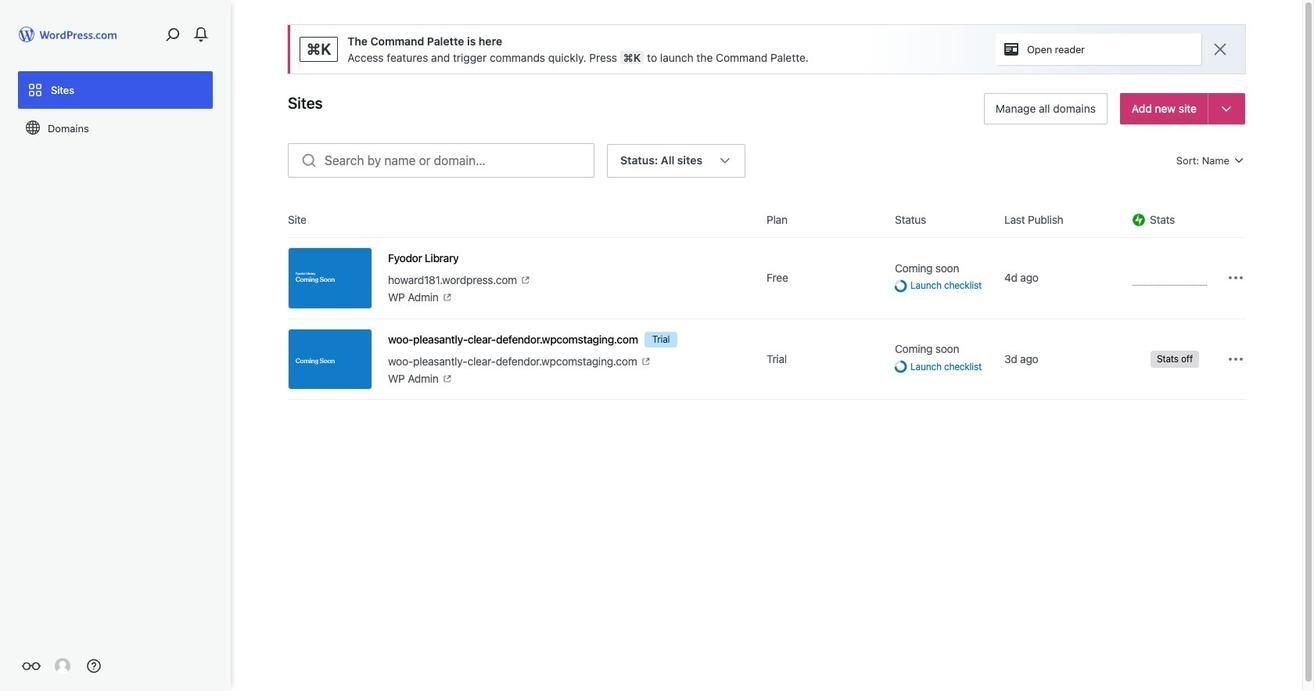 Task type: vqa. For each thing, say whether or not it's contained in the screenshot.
search search field
yes



Task type: locate. For each thing, give the bounding box(es) containing it.
reader image
[[22, 657, 41, 675]]

Search search field
[[325, 144, 594, 177]]

dismiss image
[[1212, 40, 1230, 59]]

sorting by name. switch sorting mode image
[[1234, 154, 1246, 167]]

None search field
[[288, 143, 595, 178]]

howard image
[[55, 658, 70, 674]]



Task type: describe. For each thing, give the bounding box(es) containing it.
displaying all sites. element
[[621, 145, 703, 176]]

visit wp admin image
[[442, 292, 453, 303]]

toggle menu image
[[1220, 102, 1234, 116]]

highest hourly views 0 image
[[1133, 276, 1208, 286]]

site actions image
[[1227, 269, 1246, 287]]

visit wp admin image
[[442, 373, 453, 384]]



